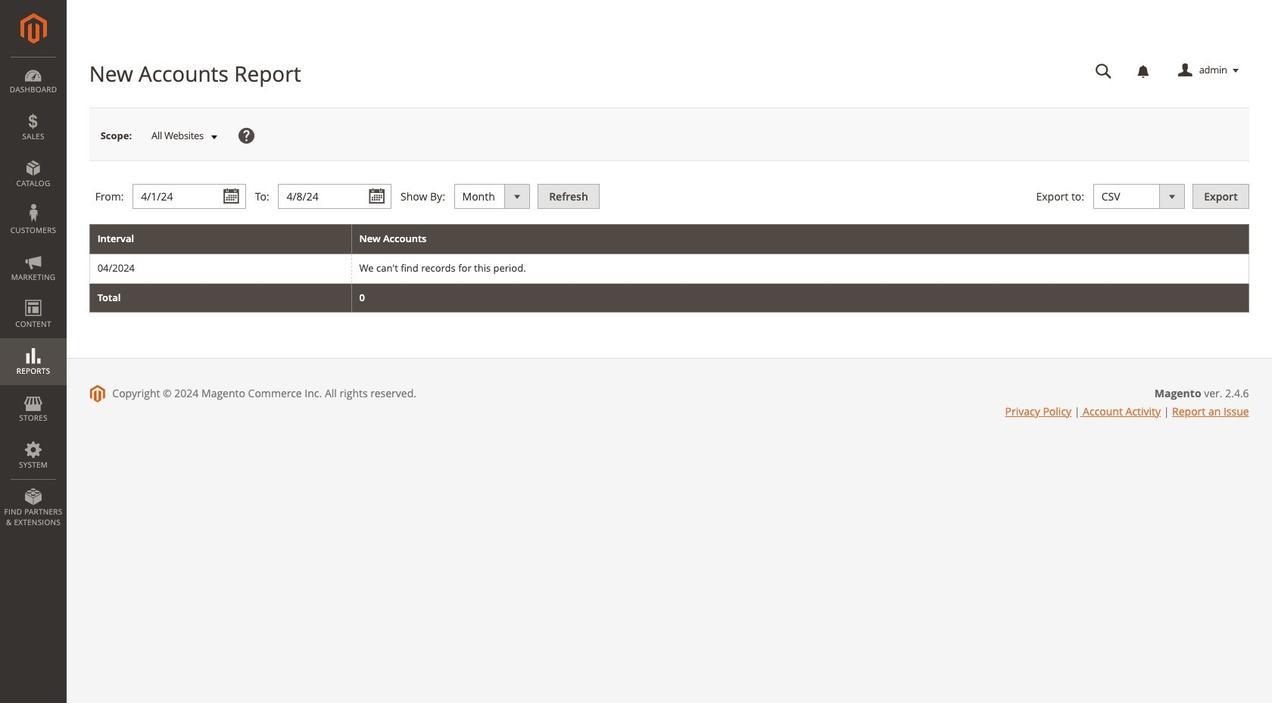 Task type: locate. For each thing, give the bounding box(es) containing it.
menu bar
[[0, 57, 67, 536]]

None text field
[[1085, 58, 1123, 84], [133, 184, 246, 209], [278, 184, 392, 209], [1085, 58, 1123, 84], [133, 184, 246, 209], [278, 184, 392, 209]]



Task type: describe. For each thing, give the bounding box(es) containing it.
magento admin panel image
[[20, 13, 47, 44]]



